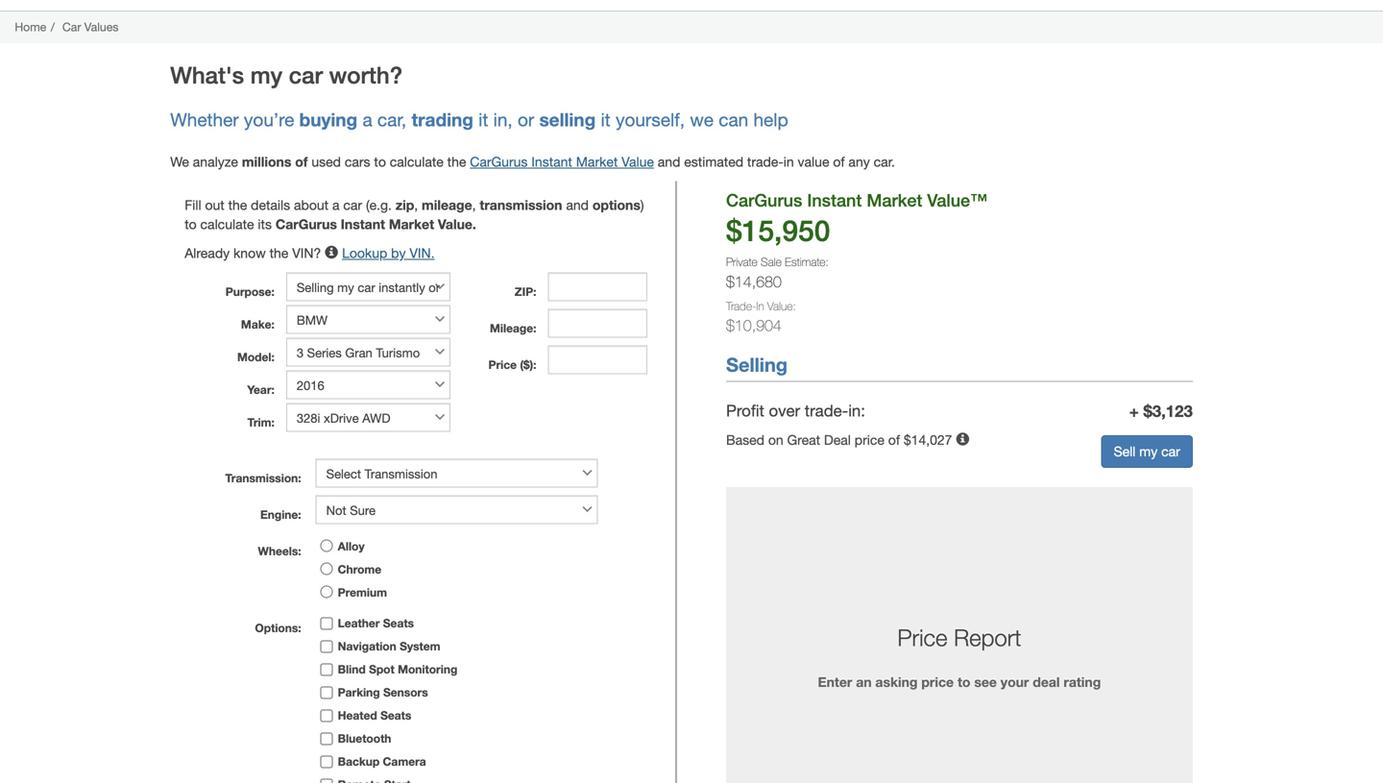 Task type: locate. For each thing, give the bounding box(es) containing it.
0 vertical spatial price
[[489, 358, 517, 371]]

1 horizontal spatial to
[[374, 154, 386, 169]]

1 vertical spatial trade-
[[805, 401, 849, 420]]

1 horizontal spatial of
[[834, 154, 845, 169]]

1 horizontal spatial and
[[658, 154, 681, 169]]

cargurus down in,
[[470, 154, 528, 169]]

0 horizontal spatial and
[[566, 197, 589, 213]]

cargurus instant market value™ $15,950 private sale estimate: $14,680 trade-in value: $10,904
[[727, 190, 988, 335]]

1 vertical spatial price
[[898, 624, 948, 651]]

instant inside cargurus instant market value™ $15,950 private sale estimate: $14,680 trade-in value: $10,904
[[808, 190, 862, 210]]

Premium radio
[[321, 586, 333, 598]]

chrome
[[338, 563, 382, 576]]

my right sell
[[1140, 443, 1158, 459]]

transmission
[[480, 197, 563, 213]]

of left used at left top
[[295, 154, 308, 169]]

2 , from the left
[[472, 197, 476, 213]]

car for what's
[[289, 61, 323, 88]]

seats for heated seats
[[381, 709, 412, 722]]

trade- down help
[[748, 154, 784, 169]]

cargurus for value™
[[727, 190, 803, 210]]

1 horizontal spatial the
[[270, 245, 289, 261]]

Backup Camera checkbox
[[321, 756, 333, 768]]

and for options
[[566, 197, 589, 213]]

1 vertical spatial car
[[343, 197, 362, 213]]

it right selling
[[601, 109, 611, 130]]

1 vertical spatial my
[[1140, 443, 1158, 459]]

by
[[391, 245, 406, 261]]

trade-
[[748, 154, 784, 169], [805, 401, 849, 420]]

already know the vin?
[[185, 245, 325, 261]]

2 vertical spatial the
[[270, 245, 289, 261]]

0 horizontal spatial price
[[489, 358, 517, 371]]

the for details
[[228, 197, 247, 213]]

2 horizontal spatial of
[[889, 432, 900, 448]]

ZIP: text field
[[548, 272, 648, 301]]

monitoring
[[398, 663, 458, 676]]

the left vin?
[[270, 245, 289, 261]]

navigation
[[338, 639, 397, 653]]

in:
[[849, 401, 866, 420]]

0 horizontal spatial info sign image
[[325, 246, 338, 259]]

0 horizontal spatial instant
[[341, 216, 385, 232]]

seats down the sensors
[[381, 709, 412, 722]]

1 vertical spatial and
[[566, 197, 589, 213]]

0 vertical spatial my
[[251, 61, 283, 88]]

you're
[[244, 109, 294, 130]]

0 horizontal spatial the
[[228, 197, 247, 213]]

, up value.
[[472, 197, 476, 213]]

info sign image
[[325, 246, 338, 259], [957, 433, 970, 446]]

1 horizontal spatial instant
[[532, 154, 573, 169]]

vin?
[[292, 245, 321, 261]]

market down car.
[[867, 190, 923, 210]]

and for estimated
[[658, 154, 681, 169]]

0 horizontal spatial to
[[185, 216, 197, 232]]

calculate down out
[[200, 216, 254, 232]]

calculate up fill out the details about a car (e.g. zip , mileage , transmission and options
[[390, 154, 444, 169]]

instant down the "value"
[[808, 190, 862, 210]]

rating
[[1064, 674, 1102, 690]]

1 vertical spatial market
[[867, 190, 923, 210]]

a inside whether you're buying a car, trading it in, or selling it yourself, we can help
[[363, 109, 373, 130]]

lookup by vin.
[[342, 245, 435, 261]]

0 horizontal spatial ,
[[414, 197, 418, 213]]

my for sell
[[1140, 443, 1158, 459]]

trade- up deal
[[805, 401, 849, 420]]

1 vertical spatial price
[[922, 674, 954, 690]]

sell
[[1114, 443, 1136, 459]]

used
[[312, 154, 341, 169]]

instant for value.
[[341, 216, 385, 232]]

car up the buying
[[289, 61, 323, 88]]

the for vin?
[[270, 245, 289, 261]]

0 vertical spatial car
[[289, 61, 323, 88]]

price for price ($):
[[489, 358, 517, 371]]

2 vertical spatial car
[[1162, 443, 1181, 459]]

estimate:
[[785, 255, 829, 269]]

1 vertical spatial instant
[[808, 190, 862, 210]]

zip:
[[515, 285, 537, 298]]

the down trading
[[448, 154, 466, 169]]

1 vertical spatial a
[[332, 197, 340, 213]]

navigation system
[[338, 639, 441, 653]]

what's
[[170, 61, 244, 88]]

2 vertical spatial instant
[[341, 216, 385, 232]]

1 vertical spatial info sign image
[[957, 433, 970, 446]]

price left "($):"
[[489, 358, 517, 371]]

Heated Seats checkbox
[[321, 710, 333, 722]]

car left (e.g.
[[343, 197, 362, 213]]

0 horizontal spatial market
[[389, 216, 434, 232]]

what's my car worth?
[[170, 61, 403, 88]]

and right value at the left top of page
[[658, 154, 681, 169]]

menu bar
[[139, 0, 1138, 11]]

0 vertical spatial the
[[448, 154, 466, 169]]

info sign image right "$14,027" at the bottom
[[957, 433, 970, 446]]

2 vertical spatial cargurus
[[276, 216, 337, 232]]

sensors
[[383, 686, 428, 699]]

cargurus instant market value.
[[276, 216, 477, 232]]

1 horizontal spatial car
[[343, 197, 362, 213]]

1 vertical spatial the
[[228, 197, 247, 213]]

in
[[757, 299, 765, 313]]

1 vertical spatial seats
[[381, 709, 412, 722]]

2 horizontal spatial the
[[448, 154, 466, 169]]

1 vertical spatial calculate
[[200, 216, 254, 232]]

and
[[658, 154, 681, 169], [566, 197, 589, 213]]

asking
[[876, 674, 918, 690]]

calculate inside ) to calculate its
[[200, 216, 254, 232]]

cargurus
[[470, 154, 528, 169], [727, 190, 803, 210], [276, 216, 337, 232]]

2 horizontal spatial instant
[[808, 190, 862, 210]]

0 vertical spatial info sign image
[[325, 246, 338, 259]]

1 horizontal spatial a
[[363, 109, 373, 130]]

we
[[170, 154, 189, 169]]

) to calculate its
[[185, 197, 644, 232]]

price down in:
[[855, 432, 885, 448]]

market
[[576, 154, 618, 169], [867, 190, 923, 210], [389, 216, 434, 232]]

price right asking
[[922, 674, 954, 690]]

instant for value™
[[808, 190, 862, 210]]

my for what's
[[251, 61, 283, 88]]

my up you're
[[251, 61, 283, 88]]

$14,027
[[904, 432, 953, 448]]

and left options at the left top of the page
[[566, 197, 589, 213]]

, left the 'mileage'
[[414, 197, 418, 213]]

1 horizontal spatial calculate
[[390, 154, 444, 169]]

2 horizontal spatial cargurus
[[727, 190, 803, 210]]

price up asking
[[898, 624, 948, 651]]

the right out
[[228, 197, 247, 213]]

1 horizontal spatial my
[[1140, 443, 1158, 459]]

1 horizontal spatial cargurus
[[470, 154, 528, 169]]

it left in,
[[479, 109, 489, 130]]

see
[[975, 674, 997, 690]]

on
[[769, 432, 784, 448]]

1 horizontal spatial it
[[601, 109, 611, 130]]

camera
[[383, 755, 426, 768]]

info sign image for already know the vin?
[[325, 246, 338, 259]]

model:
[[237, 350, 275, 364]]

market down fill out the details about a car (e.g. zip , mileage , transmission and options
[[389, 216, 434, 232]]

a right about
[[332, 197, 340, 213]]

of left any
[[834, 154, 845, 169]]

to right cars
[[374, 154, 386, 169]]

0 vertical spatial market
[[576, 154, 618, 169]]

1 horizontal spatial price
[[898, 624, 948, 651]]

2 vertical spatial market
[[389, 216, 434, 232]]

to
[[374, 154, 386, 169], [185, 216, 197, 232], [958, 674, 971, 690]]

engine:
[[260, 508, 301, 521]]

calculate
[[390, 154, 444, 169], [200, 216, 254, 232]]

0 vertical spatial seats
[[383, 616, 414, 630]]

lookup by vin. link
[[342, 245, 435, 261]]

0 horizontal spatial a
[[332, 197, 340, 213]]

worth?
[[329, 61, 403, 88]]

out
[[205, 197, 225, 213]]

whether
[[170, 109, 239, 130]]

any
[[849, 154, 870, 169]]

value:
[[768, 299, 797, 313]]

price ($):
[[489, 358, 537, 371]]

my
[[251, 61, 283, 88], [1140, 443, 1158, 459]]

1 it from the left
[[479, 109, 489, 130]]

yourself,
[[616, 109, 685, 130]]

2 it from the left
[[601, 109, 611, 130]]

0 horizontal spatial my
[[251, 61, 283, 88]]

(e.g.
[[366, 197, 392, 213]]

options
[[593, 197, 641, 213]]

0 vertical spatial trade-
[[748, 154, 784, 169]]

alloy
[[338, 539, 365, 553]]

mileage
[[422, 197, 472, 213]]

deal
[[824, 432, 851, 448]]

0 horizontal spatial it
[[479, 109, 489, 130]]

1 vertical spatial to
[[185, 216, 197, 232]]

1 vertical spatial cargurus
[[727, 190, 803, 210]]

market left value at the left top of page
[[576, 154, 618, 169]]

instant down (e.g.
[[341, 216, 385, 232]]

+ $3,123
[[1130, 401, 1193, 421]]

value
[[798, 154, 830, 169]]

0 vertical spatial to
[[374, 154, 386, 169]]

the
[[448, 154, 466, 169], [228, 197, 247, 213], [270, 245, 289, 261]]

2 vertical spatial to
[[958, 674, 971, 690]]

a left car,
[[363, 109, 373, 130]]

1 horizontal spatial market
[[576, 154, 618, 169]]

0 vertical spatial price
[[855, 432, 885, 448]]

0 vertical spatial and
[[658, 154, 681, 169]]

2 horizontal spatial to
[[958, 674, 971, 690]]

cargurus up $15,950
[[727, 190, 803, 210]]

fill out the details about a car (e.g. zip , mileage , transmission and options
[[185, 197, 641, 213]]

of
[[295, 154, 308, 169], [834, 154, 845, 169], [889, 432, 900, 448]]

value.
[[438, 216, 477, 232]]

0 horizontal spatial calculate
[[200, 216, 254, 232]]

values
[[84, 20, 119, 34]]

1 horizontal spatial info sign image
[[957, 433, 970, 446]]

Mileage: text field
[[548, 309, 648, 338]]

0 horizontal spatial cargurus
[[276, 216, 337, 232]]

0 vertical spatial a
[[363, 109, 373, 130]]

selling
[[727, 353, 788, 376]]

car down $3,123 at bottom right
[[1162, 443, 1181, 459]]

spot
[[369, 663, 395, 676]]

0 vertical spatial calculate
[[390, 154, 444, 169]]

info sign image for based on great deal price of $14,027
[[957, 433, 970, 446]]

instant down selling
[[532, 154, 573, 169]]

0 vertical spatial instant
[[532, 154, 573, 169]]

$14,680
[[727, 272, 782, 291]]

seats up navigation system
[[383, 616, 414, 630]]

instant
[[532, 154, 573, 169], [808, 190, 862, 210], [341, 216, 385, 232]]

Remote Start checkbox
[[321, 779, 333, 783]]

0 horizontal spatial trade-
[[748, 154, 784, 169]]

0 vertical spatial cargurus
[[470, 154, 528, 169]]

heated seats
[[338, 709, 412, 722]]

2 horizontal spatial market
[[867, 190, 923, 210]]

market inside cargurus instant market value™ $15,950 private sale estimate: $14,680 trade-in value: $10,904
[[867, 190, 923, 210]]

info sign image right vin?
[[325, 246, 338, 259]]

cargurus down about
[[276, 216, 337, 232]]

cargurus inside cargurus instant market value™ $15,950 private sale estimate: $14,680 trade-in value: $10,904
[[727, 190, 803, 210]]

trim:
[[248, 416, 275, 429]]

1 horizontal spatial trade-
[[805, 401, 849, 420]]

1 horizontal spatial ,
[[472, 197, 476, 213]]

0 horizontal spatial car
[[289, 61, 323, 88]]

to left see
[[958, 674, 971, 690]]

of left "$14,027" at the bottom
[[889, 432, 900, 448]]

)
[[641, 197, 644, 213]]

to down fill
[[185, 216, 197, 232]]

2 horizontal spatial car
[[1162, 443, 1181, 459]]



Task type: describe. For each thing, give the bounding box(es) containing it.
your
[[1001, 674, 1030, 690]]

price for price report
[[898, 624, 948, 651]]

vin.
[[410, 245, 435, 261]]

mileage:
[[490, 321, 537, 335]]

help
[[754, 109, 789, 130]]

1 horizontal spatial price
[[922, 674, 954, 690]]

seats for leather seats
[[383, 616, 414, 630]]

value
[[622, 154, 654, 169]]

to inside ) to calculate its
[[185, 216, 197, 232]]

$15,950
[[727, 213, 831, 248]]

parking
[[338, 686, 380, 699]]

home link
[[15, 20, 46, 34]]

leather seats
[[338, 616, 414, 630]]

great
[[788, 432, 821, 448]]

blind spot monitoring
[[338, 663, 458, 676]]

in
[[784, 154, 794, 169]]

Alloy radio
[[321, 539, 333, 552]]

options: group
[[185, 609, 652, 783]]

+
[[1130, 401, 1140, 421]]

analyze
[[193, 154, 238, 169]]

($):
[[520, 358, 537, 371]]

leather
[[338, 616, 380, 630]]

Navigation System checkbox
[[321, 640, 333, 653]]

enter an asking price to see your deal rating
[[818, 674, 1102, 690]]

wheels:
[[258, 544, 301, 558]]

know
[[234, 245, 266, 261]]

$3,123
[[1144, 401, 1193, 421]]

value™
[[928, 190, 988, 210]]

system
[[400, 639, 441, 653]]

trading
[[412, 109, 474, 130]]

0 horizontal spatial price
[[855, 432, 885, 448]]

transmission:
[[225, 471, 301, 485]]

deal
[[1033, 674, 1061, 690]]

parking sensors
[[338, 686, 428, 699]]

selling
[[540, 109, 596, 130]]

buying
[[300, 109, 358, 130]]

or
[[518, 109, 535, 130]]

bluetooth
[[338, 732, 392, 745]]

premium
[[338, 586, 387, 599]]

make:
[[241, 317, 275, 331]]

its
[[258, 216, 272, 232]]

whether you're buying a car, trading it in, or selling it yourself, we can help
[[170, 109, 789, 130]]

estimated
[[685, 154, 744, 169]]

based on great deal price of $14,027
[[727, 432, 957, 448]]

0 horizontal spatial of
[[295, 154, 308, 169]]

about
[[294, 197, 329, 213]]

report
[[954, 624, 1022, 651]]

Bluetooth checkbox
[[321, 733, 333, 745]]

car for sell
[[1162, 443, 1181, 459]]

cars
[[345, 154, 371, 169]]

car,
[[378, 109, 407, 130]]

market for value™
[[867, 190, 923, 210]]

year:
[[247, 383, 275, 396]]

car
[[62, 20, 81, 34]]

Price ($): text field
[[548, 345, 648, 374]]

$10,904
[[727, 316, 782, 335]]

backup
[[338, 755, 380, 768]]

profit over trade-in:
[[727, 401, 866, 420]]

fill
[[185, 197, 201, 213]]

in,
[[494, 109, 513, 130]]

we analyze millions of used cars to calculate the cargurus instant market value and estimated trade-in value of any car.
[[170, 154, 896, 169]]

private
[[727, 255, 758, 269]]

1 , from the left
[[414, 197, 418, 213]]

Parking Sensors checkbox
[[321, 687, 333, 699]]

heated
[[338, 709, 377, 722]]

zip
[[396, 197, 414, 213]]

cargurus instant market value link
[[470, 154, 654, 169]]

Chrome radio
[[321, 563, 333, 575]]

wheels: group
[[185, 532, 652, 609]]

price report
[[898, 624, 1022, 651]]

options:
[[255, 621, 301, 635]]

cargurus for value.
[[276, 216, 337, 232]]

lookup
[[342, 245, 388, 261]]

Leather Seats checkbox
[[321, 617, 333, 630]]

over
[[769, 401, 801, 420]]

details
[[251, 197, 290, 213]]

trade-
[[727, 299, 757, 313]]

profit
[[727, 401, 765, 420]]

backup camera
[[338, 755, 426, 768]]

home
[[15, 20, 46, 34]]

millions
[[242, 154, 292, 169]]

Blind Spot Monitoring checkbox
[[321, 663, 333, 676]]

market for value.
[[389, 216, 434, 232]]

based
[[727, 432, 765, 448]]

/
[[51, 20, 55, 34]]

we
[[690, 109, 714, 130]]



Task type: vqa. For each thing, say whether or not it's contained in the screenshot.
· in Sponsored · New Arrival 2023 Honda Ridgeline Black Edition AWD
no



